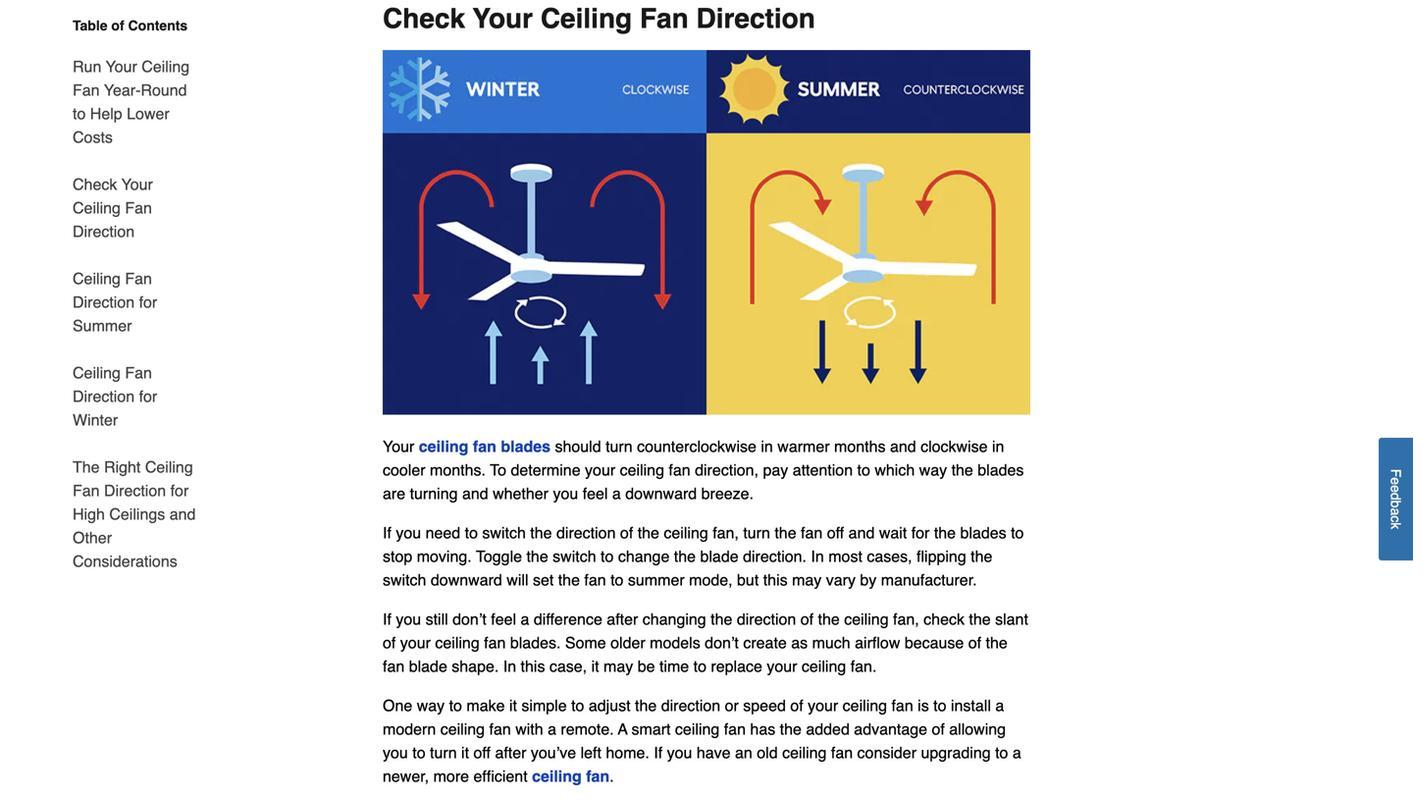 Task type: describe. For each thing, give the bounding box(es) containing it.
is
[[918, 696, 929, 714]]

if you need to switch the direction of the ceiling fan, turn the fan off and wait for the blades to stop moving. toggle the switch to change the blade direction. in most cases, flipping the switch downward will set the fan to summer mode, but this may vary by manufacturer.
[[383, 523, 1024, 589]]

ceiling up have
[[675, 720, 720, 738]]

newer,
[[383, 767, 429, 785]]

1 horizontal spatial check
[[383, 3, 465, 35]]

most
[[829, 547, 863, 565]]

if for if you need to switch the direction of the ceiling fan, turn the fan off and wait for the blades to stop moving. toggle the switch to change the blade direction. in most cases, flipping the switch downward will set the fan to summer mode, but this may vary by manufacturer.
[[383, 523, 392, 542]]

of inside if you need to switch the direction of the ceiling fan, turn the fan off and wait for the blades to stop moving. toggle the switch to change the blade direction. in most cases, flipping the switch downward will set the fan to summer mode, but this may vary by manufacturer.
[[620, 523, 633, 542]]

a right upgrading
[[1013, 743, 1022, 762]]

and inside the right ceiling fan direction for high ceilings and other considerations
[[170, 505, 196, 523]]

ceiling fan .
[[532, 767, 614, 785]]

simple
[[522, 696, 567, 714]]

smart
[[632, 720, 671, 738]]

fan up shape.
[[484, 633, 506, 652]]

a
[[618, 720, 628, 738]]

costs
[[73, 128, 113, 146]]

help
[[90, 105, 122, 123]]

the right flipping
[[971, 547, 993, 565]]

toggle
[[476, 547, 522, 565]]

home.
[[606, 743, 650, 762]]

to inside should turn   counterclockwise   in warmer months and clockwise in cooler months.   to determine your ceiling fan direction, pay attention to which way the blades are turning and whether you feel a downward breeze.
[[857, 461, 871, 479]]

fan down the or
[[724, 720, 746, 738]]

direction inside the right ceiling fan direction for high ceilings and other considerations
[[104, 481, 166, 500]]

f e e d b a c k
[[1389, 469, 1404, 529]]

in inside if you need to switch the direction of the ceiling fan, turn the fan off and wait for the blades to stop moving. toggle the switch to change the blade direction. in most cases, flipping the switch downward will set the fan to summer mode, but this may vary by manufacturer.
[[811, 547, 824, 565]]

ceiling inside check your ceiling fan direction
[[73, 199, 121, 217]]

the up "smart"
[[635, 696, 657, 714]]

contents
[[128, 18, 188, 33]]

k
[[1389, 522, 1404, 529]]

manufacturer.
[[881, 571, 977, 589]]

the down mode,
[[711, 610, 733, 628]]

a inside if you still don't feel a difference after changing the direction of the ceiling fan, check the slant of your ceiling fan blades. some older models don't create as much airflow because of the fan blade shape. in this case, it may be time to replace your ceiling fan.
[[521, 610, 530, 628]]

should
[[555, 437, 601, 455]]

round
[[141, 81, 187, 99]]

this inside if you need to switch the direction of the ceiling fan, turn the fan off and wait for the blades to stop moving. toggle the switch to change the blade direction. in most cases, flipping the switch downward will set the fan to summer mode, but this may vary by manufacturer.
[[763, 571, 788, 589]]

after inside if you still don't feel a difference after changing the direction of the ceiling fan, check the slant of your ceiling fan blades. some older models don't create as much airflow because of the fan blade shape. in this case, it may be time to replace your ceiling fan.
[[607, 610, 638, 628]]

as
[[791, 633, 808, 652]]

ceiling inside should turn   counterclockwise   in warmer months and clockwise in cooler months.   to determine your ceiling fan direction, pay attention to which way the blades are turning and whether you feel a downward breeze.
[[620, 461, 665, 479]]

pay
[[763, 461, 789, 479]]

your ceiling fan blades
[[383, 437, 551, 455]]

speed
[[743, 696, 786, 714]]

right
[[104, 458, 141, 476]]

of up as
[[801, 610, 814, 628]]

months
[[834, 437, 886, 455]]

a inside button
[[1389, 508, 1404, 515]]

f
[[1389, 469, 1404, 477]]

ceiling up months.
[[419, 437, 469, 455]]

the down whether
[[530, 523, 552, 542]]

slant
[[995, 610, 1029, 628]]

efficient
[[474, 767, 528, 785]]

ceiling up shape.
[[435, 633, 480, 652]]

attention
[[793, 461, 853, 479]]

f e e d b a c k button
[[1379, 438, 1414, 560]]

1 vertical spatial don't
[[705, 633, 739, 652]]

0 vertical spatial switch
[[482, 523, 526, 542]]

ceilings
[[109, 505, 165, 523]]

blades inside if you need to switch the direction of the ceiling fan, turn the fan off and wait for the blades to stop moving. toggle the switch to change the blade direction. in most cases, flipping the switch downward will set the fan to summer mode, but this may vary by manufacturer.
[[961, 523, 1007, 542]]

which
[[875, 461, 915, 479]]

the up direction.
[[775, 523, 797, 542]]

airflow
[[855, 633, 901, 652]]

an
[[735, 743, 753, 762]]

2 vertical spatial it
[[461, 743, 469, 762]]

ceiling inside if you need to switch the direction of the ceiling fan, turn the fan off and wait for the blades to stop moving. toggle the switch to change the blade direction. in most cases, flipping the switch downward will set the fan to summer mode, but this may vary by manufacturer.
[[664, 523, 708, 542]]

a right 'install'
[[996, 696, 1004, 714]]

fan.
[[851, 657, 877, 675]]

to left 'make'
[[449, 696, 462, 714]]

your inside one way to make it simple to adjust the direction or speed of your ceiling fan is to install a modern ceiling fan with a remote. a smart ceiling fan has the added advantage of allowing you to turn it off after you've left home. if you have an old ceiling fan consider upgrading to a newer, more efficient
[[808, 696, 839, 714]]

the up flipping
[[934, 523, 956, 542]]

in inside if you still don't feel a difference after changing the direction of the ceiling fan, check the slant of your ceiling fan blades. some older models don't create as much airflow because of the fan blade shape. in this case, it may be time to replace your ceiling fan.
[[503, 657, 516, 675]]

the down slant
[[986, 633, 1008, 652]]

to down allowing
[[995, 743, 1009, 762]]

stop
[[383, 547, 413, 565]]

fan down the left
[[586, 767, 610, 785]]

ceiling up airflow
[[844, 610, 889, 628]]

your down still
[[400, 633, 431, 652]]

warmer
[[778, 437, 830, 455]]

1 e from the top
[[1389, 477, 1404, 485]]

fan inside ceiling fan direction for summer
[[125, 269, 152, 288]]

the right ceiling fan direction for high ceilings and other considerations
[[73, 458, 196, 570]]

shape.
[[452, 657, 499, 675]]

for inside ceiling fan direction for summer
[[139, 293, 157, 311]]

table of contents
[[73, 18, 188, 33]]

your inside should turn   counterclockwise   in warmer months and clockwise in cooler months.   to determine your ceiling fan direction, pay attention to which way the blades are turning and whether you feel a downward breeze.
[[585, 461, 616, 479]]

wait
[[879, 523, 907, 542]]

a inside should turn   counterclockwise   in warmer months and clockwise in cooler months.   to determine your ceiling fan direction, pay attention to which way the blades are turning and whether you feel a downward breeze.
[[612, 484, 621, 502]]

ceiling up advantage in the right bottom of the page
[[843, 696, 887, 714]]

you've
[[531, 743, 576, 762]]

check inside check your ceiling fan direction
[[73, 175, 117, 193]]

feel inside if you still don't feel a difference after changing the direction of the ceiling fan, check the slant of your ceiling fan blades. some older models don't create as much airflow because of the fan blade shape. in this case, it may be time to replace your ceiling fan.
[[491, 610, 516, 628]]

change
[[618, 547, 670, 565]]

changing
[[643, 610, 706, 628]]

2 horizontal spatial switch
[[553, 547, 596, 565]]

has
[[750, 720, 776, 738]]

the up mode,
[[674, 547, 696, 565]]

the up set
[[527, 547, 548, 565]]

turn inside if you need to switch the direction of the ceiling fan, turn the fan off and wait for the blades to stop moving. toggle the switch to change the blade direction. in most cases, flipping the switch downward will set the fan to summer mode, but this may vary by manufacturer.
[[743, 523, 770, 542]]

check your ceiling fan direction link
[[73, 161, 204, 255]]

after inside one way to make it simple to adjust the direction or speed of your ceiling fan is to install a modern ceiling fan with a remote. a smart ceiling fan has the added advantage of allowing you to turn it off after you've left home. if you have an old ceiling fan consider upgrading to a newer, more efficient
[[495, 743, 527, 762]]

whether
[[493, 484, 549, 502]]

2 e from the top
[[1389, 485, 1404, 493]]

more
[[433, 767, 469, 785]]

fan, inside if you need to switch the direction of the ceiling fan, turn the fan off and wait for the blades to stop moving. toggle the switch to change the blade direction. in most cases, flipping the switch downward will set the fan to summer mode, but this may vary by manufacturer.
[[713, 523, 739, 542]]

run
[[73, 57, 101, 76]]

the right set
[[558, 571, 580, 589]]

your inside run your ceiling fan year-round to help lower costs
[[106, 57, 137, 76]]

other
[[73, 529, 112, 547]]

turn inside should turn   counterclockwise   in warmer months and clockwise in cooler months.   to determine your ceiling fan direction, pay attention to which way the blades are turning and whether you feel a downward breeze.
[[606, 437, 633, 455]]

ceiling down "much"
[[802, 657, 846, 675]]

breeze.
[[702, 484, 754, 502]]

set
[[533, 571, 554, 589]]

you inside if you still don't feel a difference after changing the direction of the ceiling fan, check the slant of your ceiling fan blades. some older models don't create as much airflow because of the fan blade shape. in this case, it may be time to replace your ceiling fan.
[[396, 610, 421, 628]]

but
[[737, 571, 759, 589]]

of right because at the right bottom
[[969, 633, 982, 652]]

and down months.
[[462, 484, 488, 502]]

lower
[[127, 105, 170, 123]]

cooler
[[383, 461, 426, 479]]

to up slant
[[1011, 523, 1024, 542]]

fan, inside if you still don't feel a difference after changing the direction of the ceiling fan, check the slant of your ceiling fan blades. some older models don't create as much airflow because of the fan blade shape. in this case, it may be time to replace your ceiling fan.
[[893, 610, 920, 628]]

ceiling fan direction for summer
[[73, 269, 157, 335]]

ceiling fan direction for summer link
[[73, 255, 204, 349]]

your inside check your ceiling fan direction
[[121, 175, 153, 193]]

if you still don't feel a difference after changing the direction of the ceiling fan, check the slant of your ceiling fan blades. some older models don't create as much airflow because of the fan blade shape. in this case, it may be time to replace your ceiling fan.
[[383, 610, 1029, 675]]

table
[[73, 18, 108, 33]]

fan up one
[[383, 657, 405, 675]]

ceiling down 'make'
[[440, 720, 485, 738]]

off inside one way to make it simple to adjust the direction or speed of your ceiling fan is to install a modern ceiling fan with a remote. a smart ceiling fan has the added advantage of allowing you to turn it off after you've left home. if you have an old ceiling fan consider upgrading to a newer, more efficient
[[474, 743, 491, 762]]

fan inside the right ceiling fan direction for high ceilings and other considerations
[[73, 481, 100, 500]]

.
[[610, 767, 614, 785]]

you left have
[[667, 743, 692, 762]]

year-
[[104, 81, 141, 99]]

vary
[[826, 571, 856, 589]]

c
[[1389, 515, 1404, 522]]

with
[[516, 720, 543, 738]]

remote.
[[561, 720, 614, 738]]

blades inside should turn   counterclockwise   in warmer months and clockwise in cooler months.   to determine your ceiling fan direction, pay attention to which way the blades are turning and whether you feel a downward breeze.
[[978, 461, 1024, 479]]

some
[[565, 633, 606, 652]]

left
[[581, 743, 602, 762]]

the up "much"
[[818, 610, 840, 628]]

if for if you still don't feel a difference after changing the direction of the ceiling fan, check the slant of your ceiling fan blades. some older models don't create as much airflow because of the fan blade shape. in this case, it may be time to replace your ceiling fan.
[[383, 610, 392, 628]]

to right need
[[465, 523, 478, 542]]

have
[[697, 743, 731, 762]]

a right with at the bottom left
[[548, 720, 557, 738]]

will
[[507, 571, 529, 589]]

it inside if you still don't feel a difference after changing the direction of the ceiling fan, check the slant of your ceiling fan blades. some older models don't create as much airflow because of the fan blade shape. in this case, it may be time to replace your ceiling fan.
[[592, 657, 599, 675]]



Task type: vqa. For each thing, say whether or not it's contained in the screenshot.
The Right Ceiling Fan Direction for High Ceilings and Other Considerations
yes



Task type: locate. For each thing, give the bounding box(es) containing it.
ceiling up 'change' on the left
[[664, 523, 708, 542]]

way inside one way to make it simple to adjust the direction or speed of your ceiling fan is to install a modern ceiling fan with a remote. a smart ceiling fan has the added advantage of allowing you to turn it off after you've left home. if you have an old ceiling fan consider upgrading to a newer, more efficient
[[417, 696, 445, 714]]

of up one
[[383, 633, 396, 652]]

0 vertical spatial off
[[827, 523, 844, 542]]

direction left the or
[[661, 696, 721, 714]]

it up more
[[461, 743, 469, 762]]

if inside if you still don't feel a difference after changing the direction of the ceiling fan, check the slant of your ceiling fan blades. some older models don't create as much airflow because of the fan blade shape. in this case, it may be time to replace your ceiling fan.
[[383, 610, 392, 628]]

adjust
[[589, 696, 631, 714]]

ceiling inside ceiling fan direction for summer
[[73, 269, 121, 288]]

to right the is
[[934, 696, 947, 714]]

1 horizontal spatial after
[[607, 610, 638, 628]]

0 horizontal spatial blade
[[409, 657, 447, 675]]

if inside if you need to switch the direction of the ceiling fan, turn the fan off and wait for the blades to stop moving. toggle the switch to change the blade direction. in most cases, flipping the switch downward will set the fan to summer mode, but this may vary by manufacturer.
[[383, 523, 392, 542]]

fan, down 'breeze.'
[[713, 523, 739, 542]]

1 horizontal spatial in
[[992, 437, 1005, 455]]

months.
[[430, 461, 486, 479]]

fan left the is
[[892, 696, 914, 714]]

and right ceilings on the bottom left of the page
[[170, 505, 196, 523]]

1 horizontal spatial in
[[811, 547, 824, 565]]

2 vertical spatial blades
[[961, 523, 1007, 542]]

to down 'change' on the left
[[611, 571, 624, 589]]

and inside if you need to switch the direction of the ceiling fan, turn the fan off and wait for the blades to stop moving. toggle the switch to change the blade direction. in most cases, flipping the switch downward will set the fan to summer mode, but this may vary by manufacturer.
[[849, 523, 875, 542]]

0 vertical spatial blades
[[501, 437, 551, 455]]

fan up "to"
[[473, 437, 497, 455]]

flipping
[[917, 547, 967, 565]]

blades up determine at the bottom
[[501, 437, 551, 455]]

upgrading
[[921, 743, 991, 762]]

1 vertical spatial blades
[[978, 461, 1024, 479]]

your up added
[[808, 696, 839, 714]]

and up which
[[890, 437, 916, 455]]

may left vary on the right
[[792, 571, 822, 589]]

0 vertical spatial it
[[592, 657, 599, 675]]

feel inside should turn   counterclockwise   in warmer months and clockwise in cooler months.   to determine your ceiling fan direction, pay attention to which way the blades are turning and whether you feel a downward breeze.
[[583, 484, 608, 502]]

0 vertical spatial may
[[792, 571, 822, 589]]

0 vertical spatial don't
[[453, 610, 487, 628]]

1 vertical spatial after
[[495, 743, 527, 762]]

ceiling down you've
[[532, 767, 582, 785]]

counterclockwise
[[637, 437, 757, 455]]

0 vertical spatial check
[[383, 3, 465, 35]]

of up 'change' on the left
[[620, 523, 633, 542]]

1 vertical spatial downward
[[431, 571, 502, 589]]

for down check your ceiling fan direction link
[[139, 293, 157, 311]]

fan
[[473, 437, 497, 455], [669, 461, 691, 479], [801, 523, 823, 542], [584, 571, 606, 589], [484, 633, 506, 652], [383, 657, 405, 675], [892, 696, 914, 714], [489, 720, 511, 738], [724, 720, 746, 738], [831, 743, 853, 762], [586, 767, 610, 785]]

if inside one way to make it simple to adjust the direction or speed of your ceiling fan is to install a modern ceiling fan with a remote. a smart ceiling fan has the added advantage of allowing you to turn it off after you've left home. if you have an old ceiling fan consider upgrading to a newer, more efficient
[[654, 743, 663, 762]]

1 vertical spatial way
[[417, 696, 445, 714]]

off up efficient
[[474, 743, 491, 762]]

e
[[1389, 477, 1404, 485], [1389, 485, 1404, 493]]

2 vertical spatial direction
[[661, 696, 721, 714]]

create
[[743, 633, 787, 652]]

to up remote.
[[571, 696, 584, 714]]

you down determine at the bottom
[[553, 484, 578, 502]]

fan down 'make'
[[489, 720, 511, 738]]

direction,
[[695, 461, 759, 479]]

0 vertical spatial blade
[[700, 547, 739, 565]]

moving.
[[417, 547, 472, 565]]

it right 'make'
[[509, 696, 517, 714]]

the down clockwise
[[952, 461, 974, 479]]

0 horizontal spatial direction
[[557, 523, 616, 542]]

one way to make it simple to adjust the direction or speed of your ceiling fan is to install a modern ceiling fan with a remote. a smart ceiling fan has the added advantage of allowing you to turn it off after you've left home. if you have an old ceiling fan consider upgrading to a newer, more efficient
[[383, 696, 1022, 785]]

in up pay
[[761, 437, 773, 455]]

0 horizontal spatial way
[[417, 696, 445, 714]]

you left still
[[396, 610, 421, 628]]

to
[[490, 461, 507, 479]]

direction down determine at the bottom
[[557, 523, 616, 542]]

1 horizontal spatial this
[[763, 571, 788, 589]]

winter
[[73, 411, 118, 429]]

1 vertical spatial if
[[383, 610, 392, 628]]

way
[[919, 461, 947, 479], [417, 696, 445, 714]]

0 vertical spatial this
[[763, 571, 788, 589]]

2 horizontal spatial turn
[[743, 523, 770, 542]]

summer
[[628, 571, 685, 589]]

0 vertical spatial fan,
[[713, 523, 739, 542]]

1 horizontal spatial may
[[792, 571, 822, 589]]

fan up direction.
[[801, 523, 823, 542]]

you inside if you need to switch the direction of the ceiling fan, turn the fan off and wait for the blades to stop moving. toggle the switch to change the blade direction. in most cases, flipping the switch downward will set the fan to summer mode, but this may vary by manufacturer.
[[396, 523, 421, 542]]

2 horizontal spatial direction
[[737, 610, 796, 628]]

0 vertical spatial feel
[[583, 484, 608, 502]]

off inside if you need to switch the direction of the ceiling fan, turn the fan off and wait for the blades to stop moving. toggle the switch to change the blade direction. in most cases, flipping the switch downward will set the fan to summer mode, but this may vary by manufacturer.
[[827, 523, 844, 542]]

1 horizontal spatial fan,
[[893, 610, 920, 628]]

blade inside if you still don't feel a difference after changing the direction of the ceiling fan, check the slant of your ceiling fan blades. some older models don't create as much airflow because of the fan blade shape. in this case, it may be time to replace your ceiling fan.
[[409, 657, 447, 675]]

0 horizontal spatial turn
[[430, 743, 457, 762]]

1 vertical spatial check
[[73, 175, 117, 193]]

downward inside should turn   counterclockwise   in warmer months and clockwise in cooler months.   to determine your ceiling fan direction, pay attention to which way the blades are turning and whether you feel a downward breeze.
[[626, 484, 697, 502]]

direction inside 'ceiling fan direction for winter'
[[73, 387, 135, 405]]

way up modern
[[417, 696, 445, 714]]

for inside 'ceiling fan direction for winter'
[[139, 387, 157, 405]]

1 horizontal spatial check your ceiling fan direction
[[383, 3, 816, 35]]

blades down clockwise
[[978, 461, 1024, 479]]

after up older
[[607, 610, 638, 628]]

the up 'change' on the left
[[638, 523, 660, 542]]

added
[[806, 720, 850, 738]]

the right has
[[780, 720, 802, 738]]

if
[[383, 523, 392, 542], [383, 610, 392, 628], [654, 743, 663, 762]]

to down modern
[[413, 743, 426, 762]]

should turn   counterclockwise   in warmer months and clockwise in cooler months.   to determine your ceiling fan direction, pay attention to which way the blades are turning and whether you feel a downward breeze.
[[383, 437, 1024, 502]]

e up b
[[1389, 485, 1404, 493]]

1 vertical spatial in
[[503, 657, 516, 675]]

allowing
[[949, 720, 1006, 738]]

1 vertical spatial off
[[474, 743, 491, 762]]

much
[[812, 633, 851, 652]]

your down should
[[585, 461, 616, 479]]

of right speed
[[791, 696, 804, 714]]

1 horizontal spatial direction
[[661, 696, 721, 714]]

high
[[73, 505, 105, 523]]

of
[[111, 18, 124, 33], [620, 523, 633, 542], [801, 610, 814, 628], [383, 633, 396, 652], [969, 633, 982, 652], [791, 696, 804, 714], [932, 720, 945, 738]]

to inside run your ceiling fan year-round to help lower costs
[[73, 105, 86, 123]]

one
[[383, 696, 413, 714]]

older
[[611, 633, 646, 652]]

case,
[[550, 657, 587, 675]]

1 horizontal spatial way
[[919, 461, 947, 479]]

turning
[[410, 484, 458, 502]]

the
[[952, 461, 974, 479], [530, 523, 552, 542], [638, 523, 660, 542], [775, 523, 797, 542], [934, 523, 956, 542], [527, 547, 548, 565], [674, 547, 696, 565], [971, 547, 993, 565], [558, 571, 580, 589], [711, 610, 733, 628], [818, 610, 840, 628], [969, 610, 991, 628], [986, 633, 1008, 652], [635, 696, 657, 714], [780, 720, 802, 738]]

a up blades.
[[521, 610, 530, 628]]

2 horizontal spatial it
[[592, 657, 599, 675]]

turn right should
[[606, 437, 633, 455]]

it down some
[[592, 657, 599, 675]]

the right ceiling fan direction for high ceilings and other considerations link
[[73, 444, 204, 573]]

0 vertical spatial in
[[811, 547, 824, 565]]

ceiling inside 'ceiling fan direction for winter'
[[73, 364, 121, 382]]

to
[[73, 105, 86, 123], [857, 461, 871, 479], [465, 523, 478, 542], [1011, 523, 1024, 542], [601, 547, 614, 565], [611, 571, 624, 589], [694, 657, 707, 675], [449, 696, 462, 714], [571, 696, 584, 714], [934, 696, 947, 714], [413, 743, 426, 762], [995, 743, 1009, 762]]

0 horizontal spatial switch
[[383, 571, 426, 589]]

old
[[757, 743, 778, 762]]

difference
[[534, 610, 603, 628]]

you up "newer,"
[[383, 743, 408, 762]]

1 horizontal spatial feel
[[583, 484, 608, 502]]

clockwise
[[921, 437, 988, 455]]

1 vertical spatial turn
[[743, 523, 770, 542]]

for inside the right ceiling fan direction for high ceilings and other considerations
[[170, 481, 189, 500]]

blade
[[700, 547, 739, 565], [409, 657, 447, 675]]

table of contents element
[[57, 16, 204, 573]]

replace
[[711, 657, 763, 675]]

don't right still
[[453, 610, 487, 628]]

be
[[638, 657, 655, 675]]

1 vertical spatial check your ceiling fan direction
[[73, 175, 153, 240]]

your
[[585, 461, 616, 479], [400, 633, 431, 652], [767, 657, 798, 675], [808, 696, 839, 714]]

turn up more
[[430, 743, 457, 762]]

0 horizontal spatial may
[[604, 657, 633, 675]]

1 in from the left
[[761, 437, 773, 455]]

1 horizontal spatial don't
[[705, 633, 739, 652]]

of right table
[[111, 18, 124, 33]]

run your ceiling fan year-round to help lower costs link
[[73, 43, 204, 161]]

0 horizontal spatial in
[[761, 437, 773, 455]]

downward
[[626, 484, 697, 502], [431, 571, 502, 589]]

check your ceiling fan direction
[[383, 3, 816, 35], [73, 175, 153, 240]]

2 in from the left
[[992, 437, 1005, 455]]

0 vertical spatial check your ceiling fan direction
[[383, 3, 816, 35]]

fan inside run your ceiling fan year-round to help lower costs
[[73, 81, 100, 99]]

1 vertical spatial feel
[[491, 610, 516, 628]]

in right clockwise
[[992, 437, 1005, 455]]

fan down added
[[831, 743, 853, 762]]

0 vertical spatial direction
[[557, 523, 616, 542]]

2 vertical spatial turn
[[430, 743, 457, 762]]

downward down moving.
[[431, 571, 502, 589]]

0 horizontal spatial in
[[503, 657, 516, 675]]

may down older
[[604, 657, 633, 675]]

the
[[73, 458, 100, 476]]

may inside if you need to switch the direction of the ceiling fan, turn the fan off and wait for the blades to stop moving. toggle the switch to change the blade direction. in most cases, flipping the switch downward will set the fan to summer mode, but this may vary by manufacturer.
[[792, 571, 822, 589]]

the inside should turn   counterclockwise   in warmer months and clockwise in cooler months.   to determine your ceiling fan direction, pay attention to which way the blades are turning and whether you feel a downward breeze.
[[952, 461, 974, 479]]

blades up flipping
[[961, 523, 1007, 542]]

ceiling
[[419, 437, 469, 455], [620, 461, 665, 479], [664, 523, 708, 542], [844, 610, 889, 628], [435, 633, 480, 652], [802, 657, 846, 675], [843, 696, 887, 714], [440, 720, 485, 738], [675, 720, 720, 738], [782, 743, 827, 762], [532, 767, 582, 785]]

if left still
[[383, 610, 392, 628]]

direction.
[[743, 547, 807, 565]]

0 horizontal spatial it
[[461, 743, 469, 762]]

0 horizontal spatial this
[[521, 657, 545, 675]]

check your ceiling fan direction inside the table of contents element
[[73, 175, 153, 240]]

direction inside if you still don't feel a difference after changing the direction of the ceiling fan, check the slant of your ceiling fan blades. some older models don't create as much airflow because of the fan blade shape. in this case, it may be time to replace your ceiling fan.
[[737, 610, 796, 628]]

1 vertical spatial fan,
[[893, 610, 920, 628]]

advantage
[[854, 720, 928, 738]]

switch up set
[[553, 547, 596, 565]]

b
[[1389, 500, 1404, 508]]

1 horizontal spatial downward
[[626, 484, 697, 502]]

0 horizontal spatial fan,
[[713, 523, 739, 542]]

2 vertical spatial switch
[[383, 571, 426, 589]]

a up 'change' on the left
[[612, 484, 621, 502]]

to down months
[[857, 461, 871, 479]]

you up stop
[[396, 523, 421, 542]]

considerations
[[73, 552, 177, 570]]

0 horizontal spatial check your ceiling fan direction
[[73, 175, 153, 240]]

fan
[[640, 3, 689, 35], [73, 81, 100, 99], [125, 199, 152, 217], [125, 269, 152, 288], [125, 364, 152, 382], [73, 481, 100, 500]]

0 horizontal spatial downward
[[431, 571, 502, 589]]

0 horizontal spatial off
[[474, 743, 491, 762]]

0 vertical spatial turn
[[606, 437, 633, 455]]

1 horizontal spatial off
[[827, 523, 844, 542]]

1 vertical spatial switch
[[553, 547, 596, 565]]

turn inside one way to make it simple to adjust the direction or speed of your ceiling fan is to install a modern ceiling fan with a remote. a smart ceiling fan has the added advantage of allowing you to turn it off after you've left home. if you have an old ceiling fan consider upgrading to a newer, more efficient
[[430, 743, 457, 762]]

fan inside should turn   counterclockwise   in warmer months and clockwise in cooler months.   to determine your ceiling fan direction, pay attention to which way the blades are turning and whether you feel a downward breeze.
[[669, 461, 691, 479]]

1 vertical spatial direction
[[737, 610, 796, 628]]

in
[[761, 437, 773, 455], [992, 437, 1005, 455]]

way down clockwise
[[919, 461, 947, 479]]

this
[[763, 571, 788, 589], [521, 657, 545, 675]]

1 horizontal spatial turn
[[606, 437, 633, 455]]

1 horizontal spatial it
[[509, 696, 517, 714]]

determine
[[511, 461, 581, 479]]

2 vertical spatial if
[[654, 743, 663, 762]]

switch
[[482, 523, 526, 542], [553, 547, 596, 565], [383, 571, 426, 589]]

fan up difference
[[584, 571, 606, 589]]

need
[[426, 523, 461, 542]]

0 vertical spatial after
[[607, 610, 638, 628]]

don't
[[453, 610, 487, 628], [705, 633, 739, 652]]

d
[[1389, 493, 1404, 500]]

and
[[890, 437, 916, 455], [462, 484, 488, 502], [170, 505, 196, 523], [849, 523, 875, 542]]

it
[[592, 657, 599, 675], [509, 696, 517, 714], [461, 743, 469, 762]]

models
[[650, 633, 701, 652]]

blade inside if you need to switch the direction of the ceiling fan, turn the fan off and wait for the blades to stop moving. toggle the switch to change the blade direction. in most cases, flipping the switch downward will set the fan to summer mode, but this may vary by manufacturer.
[[700, 547, 739, 565]]

blade up mode,
[[700, 547, 739, 565]]

0 horizontal spatial after
[[495, 743, 527, 762]]

downward down counterclockwise
[[626, 484, 697, 502]]

to inside if you still don't feel a difference after changing the direction of the ceiling fan, check the slant of your ceiling fan blades. some older models don't create as much airflow because of the fan blade shape. in this case, it may be time to replace your ceiling fan.
[[694, 657, 707, 675]]

ceiling
[[541, 3, 632, 35], [142, 57, 190, 76], [73, 199, 121, 217], [73, 269, 121, 288], [73, 364, 121, 382], [145, 458, 193, 476]]

check
[[383, 3, 465, 35], [73, 175, 117, 193]]

way inside should turn   counterclockwise   in warmer months and clockwise in cooler months.   to determine your ceiling fan direction, pay attention to which way the blades are turning and whether you feel a downward breeze.
[[919, 461, 947, 479]]

direction inside one way to make it simple to adjust the direction or speed of your ceiling fan is to install a modern ceiling fan with a remote. a smart ceiling fan has the added advantage of allowing you to turn it off after you've left home. if you have an old ceiling fan consider upgrading to a newer, more efficient
[[661, 696, 721, 714]]

and up most
[[849, 523, 875, 542]]

your down create
[[767, 657, 798, 675]]

1 horizontal spatial switch
[[482, 523, 526, 542]]

0 vertical spatial downward
[[626, 484, 697, 502]]

blade left shape.
[[409, 657, 447, 675]]

of up upgrading
[[932, 720, 945, 738]]

ceiling inside run your ceiling fan year-round to help lower costs
[[142, 57, 190, 76]]

to left help
[[73, 105, 86, 123]]

1 horizontal spatial blade
[[700, 547, 739, 565]]

off up most
[[827, 523, 844, 542]]

mode,
[[689, 571, 733, 589]]

for inside if you need to switch the direction of the ceiling fan, turn the fan off and wait for the blades to stop moving. toggle the switch to change the blade direction. in most cases, flipping the switch downward will set the fan to summer mode, but this may vary by manufacturer.
[[912, 523, 930, 542]]

graphic showing the direction of ceiling fan with season. image
[[383, 50, 1031, 415]]

direction inside if you need to switch the direction of the ceiling fan, turn the fan off and wait for the blades to stop moving. toggle the switch to change the blade direction. in most cases, flipping the switch downward will set the fan to summer mode, but this may vary by manufacturer.
[[557, 523, 616, 542]]

for up right
[[139, 387, 157, 405]]

your
[[473, 3, 533, 35], [106, 57, 137, 76], [121, 175, 153, 193], [383, 437, 415, 455]]

1 vertical spatial this
[[521, 657, 545, 675]]

switch down stop
[[383, 571, 426, 589]]

ceiling inside the right ceiling fan direction for high ceilings and other considerations
[[145, 458, 193, 476]]

0 horizontal spatial feel
[[491, 610, 516, 628]]

in
[[811, 547, 824, 565], [503, 657, 516, 675]]

downward inside if you need to switch the direction of the ceiling fan, turn the fan off and wait for the blades to stop moving. toggle the switch to change the blade direction. in most cases, flipping the switch downward will set the fan to summer mode, but this may vary by manufacturer.
[[431, 571, 502, 589]]

to left 'change' on the left
[[601, 547, 614, 565]]

switch up toggle on the bottom of the page
[[482, 523, 526, 542]]

blades.
[[510, 633, 561, 652]]

the left slant
[[969, 610, 991, 628]]

still
[[426, 610, 448, 628]]

0 vertical spatial way
[[919, 461, 947, 479]]

feel up blades.
[[491, 610, 516, 628]]

consider
[[858, 743, 917, 762]]

check
[[924, 610, 965, 628]]

fan inside 'ceiling fan direction for winter'
[[125, 364, 152, 382]]

by
[[860, 571, 877, 589]]

a up k
[[1389, 508, 1404, 515]]

for right wait
[[912, 523, 930, 542]]

1 vertical spatial blade
[[409, 657, 447, 675]]

may inside if you still don't feel a difference after changing the direction of the ceiling fan, check the slant of your ceiling fan blades. some older models don't create as much airflow because of the fan blade shape. in this case, it may be time to replace your ceiling fan.
[[604, 657, 633, 675]]

if down "smart"
[[654, 743, 663, 762]]

feel
[[583, 484, 608, 502], [491, 610, 516, 628]]

direction inside ceiling fan direction for summer
[[73, 293, 135, 311]]

if up stop
[[383, 523, 392, 542]]

are
[[383, 484, 406, 502]]

this down direction.
[[763, 571, 788, 589]]

direction up create
[[737, 610, 796, 628]]

0 horizontal spatial check
[[73, 175, 117, 193]]

1 vertical spatial it
[[509, 696, 517, 714]]

or
[[725, 696, 739, 714]]

0 horizontal spatial don't
[[453, 610, 487, 628]]

this inside if you still don't feel a difference after changing the direction of the ceiling fan, check the slant of your ceiling fan blades. some older models don't create as much airflow because of the fan blade shape. in this case, it may be time to replace your ceiling fan.
[[521, 657, 545, 675]]

fan down counterclockwise
[[669, 461, 691, 479]]

you inside should turn   counterclockwise   in warmer months and clockwise in cooler months.   to determine your ceiling fan direction, pay attention to which way the blades are turning and whether you feel a downward breeze.
[[553, 484, 578, 502]]

1 vertical spatial may
[[604, 657, 633, 675]]

this down blades.
[[521, 657, 545, 675]]

ceiling down added
[[782, 743, 827, 762]]

0 vertical spatial if
[[383, 523, 392, 542]]

cases,
[[867, 547, 913, 565]]



